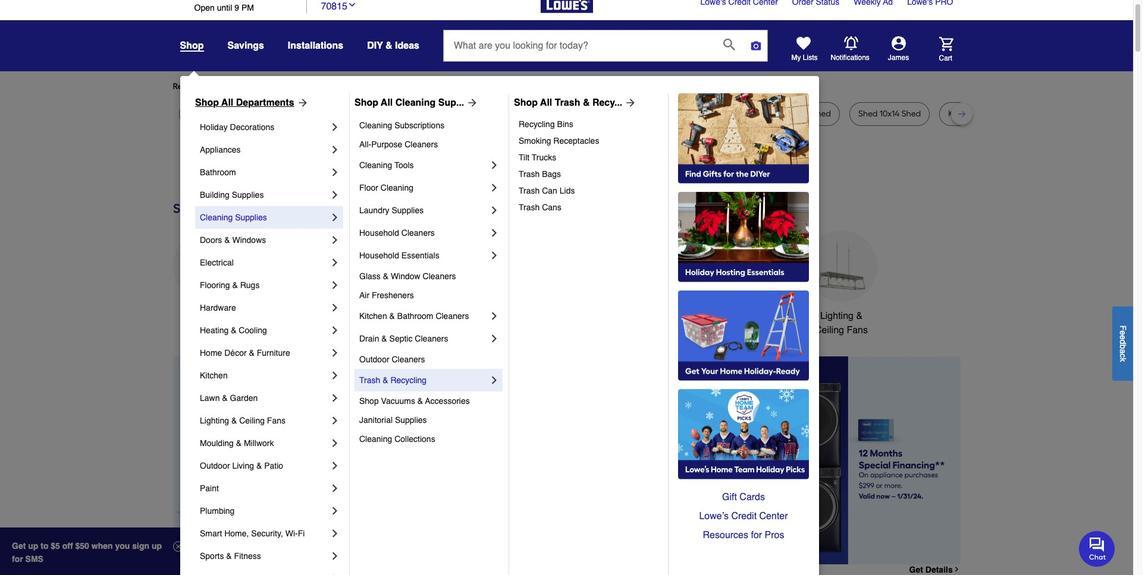 Task type: describe. For each thing, give the bounding box(es) containing it.
kitchen link
[[200, 365, 329, 387]]

appliances inside button
[[185, 311, 232, 322]]

0 horizontal spatial kitchen
[[200, 371, 228, 381]]

& for "doors & windows" link
[[224, 236, 230, 245]]

for up departments
[[269, 82, 279, 92]]

f
[[1119, 326, 1128, 331]]

center
[[760, 512, 788, 522]]

air fresheners
[[359, 291, 414, 300]]

outdoor
[[721, 109, 753, 119]]

recy...
[[593, 98, 623, 108]]

home inside smart home button
[[753, 311, 778, 322]]

household cleaners
[[359, 228, 435, 238]]

septic
[[389, 334, 413, 344]]

a
[[1119, 349, 1128, 354]]

lighting inside lighting & ceiling fans
[[820, 311, 854, 322]]

details
[[926, 566, 953, 575]]

& inside lighting & ceiling fans
[[856, 311, 863, 322]]

lowe's home improvement cart image
[[939, 37, 954, 51]]

2 e from the top
[[1119, 335, 1128, 340]]

cleaners inside kitchen & bathroom cleaners link
[[436, 312, 469, 321]]

& inside 'link'
[[418, 397, 423, 406]]

moulding & millwork link
[[200, 433, 329, 455]]

supplies for janitorial supplies
[[395, 416, 427, 425]]

moulding & millwork
[[200, 439, 274, 449]]

building supplies link
[[200, 184, 329, 206]]

1 e from the top
[[1119, 331, 1128, 335]]

floor
[[359, 183, 378, 193]]

outdoor living & patio link
[[200, 455, 329, 478]]

chevron right image for holiday decorations
[[329, 121, 341, 133]]

rugs
[[240, 281, 260, 290]]

doors & windows
[[200, 236, 266, 245]]

when
[[92, 542, 113, 552]]

shop all trash & recy...
[[514, 98, 623, 108]]

chevron right image for home décor & furniture
[[329, 347, 341, 359]]

for inside get up to $5 off $50 when you sign up for sms
[[12, 555, 23, 565]]

searches
[[232, 82, 267, 92]]

chevron right image for doors & windows
[[329, 234, 341, 246]]

shed for shed outdoor storage
[[699, 109, 719, 119]]

board
[[649, 109, 672, 119]]

stick
[[282, 109, 299, 119]]

lighting & ceiling fans inside 'button'
[[815, 311, 868, 336]]

get your home holiday-ready. image
[[678, 291, 809, 381]]

glass & window cleaners link
[[359, 267, 500, 286]]

shop all trash & recy... link
[[514, 96, 637, 110]]

open until 9 pm
[[194, 3, 254, 12]]

lids
[[560, 186, 575, 196]]

supplies for laundry supplies
[[392, 206, 424, 215]]

home décor & furniture
[[200, 349, 290, 358]]

cleaners inside household cleaners link
[[402, 228, 435, 238]]

arrow right image for shop all departments
[[294, 97, 309, 109]]

diy & ideas button
[[367, 35, 419, 57]]

notifications
[[831, 53, 870, 62]]

departments
[[236, 98, 294, 108]]

kitchen faucets button
[[444, 231, 516, 324]]

1 horizontal spatial bathroom
[[397, 312, 433, 321]]

lowe's home improvement logo image
[[541, 0, 593, 27]]

trash for trash & recycling
[[359, 376, 380, 386]]

my
[[792, 54, 801, 62]]

0 vertical spatial appliances
[[200, 145, 241, 155]]

living
[[232, 462, 254, 471]]

& for flooring & rugs link
[[232, 281, 238, 290]]

décor
[[224, 349, 247, 358]]

tools
[[395, 161, 414, 170]]

chevron right image inside get details link
[[953, 567, 961, 574]]

until
[[217, 3, 232, 12]]

flooring & rugs
[[200, 281, 260, 290]]

essentials
[[402, 251, 440, 261]]

chevron right image for floor cleaning
[[489, 182, 500, 194]]

chat invite button image
[[1079, 531, 1116, 567]]

cleaning for supplies
[[200, 213, 233, 223]]

household essentials
[[359, 251, 440, 261]]

cards
[[740, 493, 765, 503]]

hardie
[[622, 109, 647, 119]]

home décor & furniture link
[[200, 342, 329, 365]]

fresheners
[[372, 291, 414, 300]]

storage
[[755, 109, 785, 119]]

plumbing
[[200, 507, 235, 516]]

25 days of deals. don't miss deals every day. same-day delivery on in-stock orders placed by 2 p m. image
[[173, 357, 365, 565]]

cleaners inside glass & window cleaners link
[[423, 272, 456, 281]]

outdoor cleaners link
[[359, 350, 500, 370]]

open
[[194, 3, 215, 12]]

smoking receptacles
[[519, 136, 599, 146]]

chevron right image for hardware
[[329, 302, 341, 314]]

fitness
[[234, 552, 261, 562]]

chevron down image
[[347, 0, 357, 9]]

kitchen faucets
[[446, 311, 514, 322]]

subscriptions
[[395, 121, 445, 130]]

chevron right image for moulding & millwork
[[329, 438, 341, 450]]

interior
[[389, 109, 415, 119]]

quikrete
[[562, 109, 595, 119]]

lighting & ceiling fans button
[[806, 231, 877, 338]]

cleaning inside the shop all cleaning sup... link
[[396, 98, 436, 108]]

$50
[[75, 542, 89, 552]]

recycling inside trash & recycling link
[[391, 376, 427, 386]]

ceiling inside 'button'
[[815, 325, 844, 336]]

sup...
[[438, 98, 464, 108]]

chevron right image for outdoor living & patio
[[329, 461, 341, 472]]

smart home
[[724, 311, 778, 322]]

cleaning tools link
[[359, 154, 489, 177]]

chevron right image for laundry supplies
[[489, 205, 500, 217]]

household for household cleaners
[[359, 228, 399, 238]]

shop all departments
[[195, 98, 294, 108]]

supplies for cleaning supplies
[[235, 213, 267, 223]]

shed outdoor storage
[[699, 109, 785, 119]]

find gifts for the diyer. image
[[678, 93, 809, 184]]

& for sports & fitness "link"
[[226, 552, 232, 562]]

lighting & ceiling fans link
[[200, 410, 329, 433]]

glass & window cleaners
[[359, 272, 456, 281]]

hardie board
[[622, 109, 672, 119]]

receptacles
[[554, 136, 599, 146]]

chevron right image for lawn & garden
[[329, 393, 341, 405]]

c
[[1119, 354, 1128, 358]]

& for lighting & ceiling fans link
[[231, 417, 237, 426]]

outdoor for outdoor cleaners
[[359, 355, 389, 365]]

cans
[[542, 203, 562, 212]]

& for heating & cooling link
[[231, 326, 237, 336]]

trash for trash bags
[[519, 170, 540, 179]]

smoking receptacles link
[[519, 133, 660, 149]]

paint link
[[200, 478, 329, 500]]

search image
[[724, 39, 735, 50]]

air fresheners link
[[359, 286, 500, 305]]

arrow right image inside shop all trash & recy... link
[[623, 97, 637, 109]]

all for trash
[[540, 98, 552, 108]]

fans inside 'button'
[[847, 325, 868, 336]]

cleaning subscriptions
[[359, 121, 445, 130]]

household essentials link
[[359, 245, 489, 267]]

gift
[[722, 493, 737, 503]]

cleaning collections link
[[359, 430, 500, 449]]

kitchen & bathroom cleaners link
[[359, 305, 489, 328]]

& for trash & recycling link
[[383, 376, 388, 386]]

smart home button
[[716, 231, 787, 324]]

gift cards link
[[678, 489, 809, 508]]

christmas decorations button
[[354, 231, 425, 338]]

bins
[[557, 120, 573, 129]]

gift cards
[[722, 493, 765, 503]]

lowe's credit center link
[[678, 508, 809, 527]]

chevron right image for sports & fitness
[[329, 551, 341, 563]]

1 up from the left
[[28, 542, 38, 552]]

appliances link
[[200, 139, 329, 161]]

james
[[888, 54, 909, 62]]

lawn & garden
[[200, 394, 258, 403]]

installations button
[[288, 35, 343, 57]]

1 vertical spatial arrow right image
[[939, 461, 951, 473]]

kitchen for kitchen faucets
[[446, 311, 477, 322]]



Task type: vqa. For each thing, say whether or not it's contained in the screenshot.
Air
yes



Task type: locate. For each thing, give the bounding box(es) containing it.
& for glass & window cleaners link
[[383, 272, 389, 281]]

security,
[[251, 530, 283, 539]]

Search Query text field
[[444, 30, 714, 61]]

1 arrow right image from the left
[[294, 97, 309, 109]]

chevron right image for flooring & rugs
[[329, 280, 341, 292]]

cleaning for tools
[[359, 161, 392, 170]]

2 horizontal spatial shop
[[514, 98, 538, 108]]

collections
[[395, 435, 435, 444]]

trash down outdoor cleaners
[[359, 376, 380, 386]]

smart home, security, wi-fi
[[200, 530, 305, 539]]

shop up door in the top of the page
[[355, 98, 378, 108]]

lowe's home team holiday picks. image
[[678, 390, 809, 480]]

home
[[753, 311, 778, 322], [200, 349, 222, 358]]

b
[[1119, 345, 1128, 349]]

2 you from the left
[[387, 82, 401, 92]]

heating
[[200, 326, 229, 336]]

0 vertical spatial arrow right image
[[623, 97, 637, 109]]

arrow right image up cleaning subscriptions link
[[464, 97, 479, 109]]

furniture
[[257, 349, 290, 358]]

shop
[[195, 98, 219, 108], [355, 98, 378, 108], [514, 98, 538, 108]]

0 horizontal spatial lighting & ceiling fans
[[200, 417, 286, 426]]

smart for smart home
[[724, 311, 750, 322]]

all-purpose cleaners
[[359, 140, 438, 149]]

cleaning inside cleaning subscriptions link
[[359, 121, 392, 130]]

2 household from the top
[[359, 251, 399, 261]]

shop up lawn mower on the left of page
[[195, 98, 219, 108]]

lowe's wishes you and your family a happy hanukkah. image
[[173, 157, 961, 187]]

all inside shop all trash & recy... link
[[540, 98, 552, 108]]

you for more suggestions for you
[[387, 82, 401, 92]]

None search field
[[443, 30, 768, 73]]

cleaners
[[405, 140, 438, 149], [402, 228, 435, 238], [423, 272, 456, 281], [436, 312, 469, 321], [415, 334, 448, 344], [392, 355, 425, 365]]

shed for shed
[[812, 109, 831, 119]]

e up d
[[1119, 331, 1128, 335]]

shed
[[699, 109, 719, 119], [812, 109, 831, 119], [859, 109, 878, 119], [902, 109, 921, 119]]

1 vertical spatial fans
[[267, 417, 286, 426]]

shop up toilet
[[514, 98, 538, 108]]

lowe's
[[699, 512, 729, 522]]

$5
[[51, 542, 60, 552]]

0 vertical spatial shop
[[180, 40, 204, 51]]

chevron right image for drain & septic cleaners
[[489, 333, 500, 345]]

you left more
[[281, 82, 295, 92]]

get left details at the right bottom of page
[[910, 566, 923, 575]]

1 horizontal spatial all
[[381, 98, 393, 108]]

70815 button
[[321, 0, 357, 13]]

up right sign
[[152, 542, 162, 552]]

cleaners up essentials
[[402, 228, 435, 238]]

1 vertical spatial lighting
[[200, 417, 229, 426]]

smart inside button
[[724, 311, 750, 322]]

3 shop from the left
[[514, 98, 538, 108]]

arrow right image
[[623, 97, 637, 109], [939, 461, 951, 473]]

1 horizontal spatial up
[[152, 542, 162, 552]]

0 vertical spatial lighting & ceiling fans
[[815, 311, 868, 336]]

for left sms
[[12, 555, 23, 565]]

appliances down 'holiday'
[[200, 145, 241, 155]]

kitchen down the air
[[359, 312, 387, 321]]

get up sms
[[12, 542, 26, 552]]

arrow right image for shop all cleaning sup...
[[464, 97, 479, 109]]

get for get up to $5 off $50 when you sign up for sms
[[12, 542, 26, 552]]

chevron right image for paint
[[329, 483, 341, 495]]

cleaning down the janitorial
[[359, 435, 392, 444]]

chevron right image for building supplies
[[329, 189, 341, 201]]

more
[[305, 82, 324, 92]]

cleaning for collections
[[359, 435, 392, 444]]

chevron right image for cleaning supplies
[[329, 212, 341, 224]]

chevron right image
[[329, 144, 341, 156], [489, 159, 500, 171], [489, 182, 500, 194], [329, 189, 341, 201], [489, 205, 500, 217], [489, 227, 500, 239], [329, 234, 341, 246], [329, 257, 341, 269], [489, 311, 500, 322], [329, 325, 341, 337], [489, 333, 500, 345], [329, 370, 341, 382], [329, 393, 341, 405], [329, 415, 341, 427], [329, 438, 341, 450], [329, 461, 341, 472], [329, 551, 341, 563], [953, 567, 961, 574], [329, 574, 341, 576]]

recommended searches for you
[[173, 82, 295, 92]]

cleaning down building
[[200, 213, 233, 223]]

& for drain & septic cleaners link
[[382, 334, 387, 344]]

arrow right image down more
[[294, 97, 309, 109]]

shed for shed 10x14 shed
[[859, 109, 878, 119]]

1 horizontal spatial lighting & ceiling fans
[[815, 311, 868, 336]]

1 horizontal spatial outdoor
[[359, 355, 389, 365]]

holiday
[[200, 123, 228, 132]]

0 vertical spatial decorations
[[230, 123, 274, 132]]

janitorial supplies link
[[359, 411, 500, 430]]

chevron right image for lighting & ceiling fans
[[329, 415, 341, 427]]

holiday hosting essentials. image
[[678, 192, 809, 283]]

all inside the shop all cleaning sup... link
[[381, 98, 393, 108]]

all for cleaning
[[381, 98, 393, 108]]

& for moulding & millwork link
[[236, 439, 242, 449]]

shop inside 'link'
[[359, 397, 379, 406]]

cleaners inside outdoor cleaners link
[[392, 355, 425, 365]]

kitchen left faucets
[[446, 311, 477, 322]]

cooling
[[239, 326, 267, 336]]

1 horizontal spatial home
[[753, 311, 778, 322]]

1 vertical spatial household
[[359, 251, 399, 261]]

trash for trash can lids
[[519, 186, 540, 196]]

get inside get up to $5 off $50 when you sign up for sms
[[12, 542, 26, 552]]

decorations down christmas
[[364, 325, 415, 336]]

kitchen for kitchen & bathroom cleaners
[[359, 312, 387, 321]]

2 up from the left
[[152, 542, 162, 552]]

household
[[359, 228, 399, 238], [359, 251, 399, 261]]

supplies up cleaning supplies
[[232, 190, 264, 200]]

appliances up heating
[[185, 311, 232, 322]]

1 horizontal spatial shop
[[359, 397, 379, 406]]

1 shop from the left
[[195, 98, 219, 108]]

0 horizontal spatial ceiling
[[239, 417, 265, 426]]

building
[[200, 190, 230, 200]]

e
[[1119, 331, 1128, 335], [1119, 335, 1128, 340]]

1 horizontal spatial shop
[[355, 98, 378, 108]]

4 shed from the left
[[902, 109, 921, 119]]

10x14
[[880, 109, 900, 119]]

e up 'b'
[[1119, 335, 1128, 340]]

0 vertical spatial fans
[[847, 325, 868, 336]]

decorations down peel on the top left of page
[[230, 123, 274, 132]]

for
[[269, 82, 279, 92], [374, 82, 385, 92], [751, 531, 762, 541], [12, 555, 23, 565]]

wallpaper
[[301, 109, 341, 119]]

1 vertical spatial get
[[910, 566, 923, 575]]

2 horizontal spatial bathroom
[[640, 311, 681, 322]]

chevron right image for household essentials
[[489, 250, 500, 262]]

1 horizontal spatial lighting
[[820, 311, 854, 322]]

hardware
[[200, 303, 236, 313]]

decorations inside "link"
[[230, 123, 274, 132]]

kitchen up lawn
[[200, 371, 228, 381]]

home inside home décor & furniture link
[[200, 349, 222, 358]]

recommended searches for you heading
[[173, 81, 961, 93]]

2 shop from the left
[[355, 98, 378, 108]]

cleaning inside cleaning supplies link
[[200, 213, 233, 223]]

lists
[[803, 54, 818, 62]]

chevron right image for kitchen & bathroom cleaners
[[489, 311, 500, 322]]

bathroom link
[[200, 161, 329, 184]]

decorations for holiday
[[230, 123, 274, 132]]

cleaning inside floor cleaning link
[[381, 183, 414, 193]]

all-purpose cleaners link
[[359, 135, 500, 154]]

chevron right image
[[329, 121, 341, 133], [329, 167, 341, 179], [329, 212, 341, 224], [489, 250, 500, 262], [329, 280, 341, 292], [329, 302, 341, 314], [329, 347, 341, 359], [489, 375, 500, 387], [329, 483, 341, 495], [329, 506, 341, 518], [329, 528, 341, 540]]

0 horizontal spatial get
[[12, 542, 26, 552]]

smart for smart home, security, wi-fi
[[200, 530, 222, 539]]

0 vertical spatial outdoor
[[359, 355, 389, 365]]

0 horizontal spatial all
[[221, 98, 233, 108]]

chevron right image for cleaning tools
[[489, 159, 500, 171]]

doors
[[200, 236, 222, 245]]

all for departments
[[221, 98, 233, 108]]

you for recommended searches for you
[[281, 82, 295, 92]]

up left to
[[28, 542, 38, 552]]

0 horizontal spatial arrow right image
[[623, 97, 637, 109]]

diy
[[367, 40, 383, 51]]

chevron right image for bathroom
[[329, 167, 341, 179]]

cleaners down air fresheners "link"
[[436, 312, 469, 321]]

peel stick wallpaper
[[264, 109, 341, 119]]

cleaning supplies
[[200, 213, 267, 223]]

get for get details
[[910, 566, 923, 575]]

arrow right image
[[294, 97, 309, 109], [464, 97, 479, 109]]

1 vertical spatial decorations
[[364, 325, 415, 336]]

drain & septic cleaners
[[359, 334, 448, 344]]

air
[[359, 291, 370, 300]]

shed right storage
[[812, 109, 831, 119]]

chevron right image for household cleaners
[[489, 227, 500, 239]]

0 horizontal spatial you
[[281, 82, 295, 92]]

0 horizontal spatial fans
[[267, 417, 286, 426]]

bags
[[542, 170, 561, 179]]

installations
[[288, 40, 343, 51]]

recycling down toilet
[[519, 120, 555, 129]]

decorations inside button
[[364, 325, 415, 336]]

outdoor down moulding
[[200, 462, 230, 471]]

3 shed from the left
[[859, 109, 878, 119]]

& for diy & ideas "button"
[[386, 40, 392, 51]]

cleaners down the drain & septic cleaners
[[392, 355, 425, 365]]

all inside the shop all departments link
[[221, 98, 233, 108]]

trash for trash cans
[[519, 203, 540, 212]]

1 vertical spatial home
[[200, 349, 222, 358]]

for up door in the top of the page
[[374, 82, 385, 92]]

2 horizontal spatial all
[[540, 98, 552, 108]]

trash & recycling
[[359, 376, 427, 386]]

0 vertical spatial recycling
[[519, 120, 555, 129]]

0 horizontal spatial smart
[[200, 530, 222, 539]]

electrical
[[200, 258, 234, 268]]

you
[[115, 542, 130, 552]]

my lists
[[792, 54, 818, 62]]

cleaners up outdoor cleaners link
[[415, 334, 448, 344]]

household for household essentials
[[359, 251, 399, 261]]

recycling bins
[[519, 120, 573, 129]]

all up mower
[[221, 98, 233, 108]]

1 vertical spatial shop
[[359, 397, 379, 406]]

trash down tilt
[[519, 170, 540, 179]]

0 vertical spatial smart
[[724, 311, 750, 322]]

savings button
[[228, 35, 264, 57]]

shed right the 10x14
[[902, 109, 921, 119]]

1 horizontal spatial recycling
[[519, 120, 555, 129]]

millwork
[[244, 439, 274, 449]]

cleaning down door in the top of the page
[[359, 121, 392, 130]]

1 vertical spatial recycling
[[391, 376, 427, 386]]

recycling up shop vacuums & accessories
[[391, 376, 427, 386]]

f e e d b a c k
[[1119, 326, 1128, 362]]

outdoor down 'drain'
[[359, 355, 389, 365]]

1 vertical spatial appliances
[[185, 311, 232, 322]]

for left pros at the bottom
[[751, 531, 762, 541]]

shop for shop all trash & recy...
[[514, 98, 538, 108]]

kobalt
[[949, 109, 973, 119]]

hardware link
[[200, 297, 329, 320]]

heating & cooling
[[200, 326, 267, 336]]

0 horizontal spatial bathroom
[[200, 168, 236, 177]]

up to 30 percent off select major appliances. plus, save up to an extra $750 on major appliances. image
[[384, 357, 961, 565]]

household inside household cleaners link
[[359, 228, 399, 238]]

cleaners up air fresheners "link"
[[423, 272, 456, 281]]

& for lawn & garden link
[[222, 394, 228, 403]]

1 horizontal spatial get
[[910, 566, 923, 575]]

1 horizontal spatial you
[[387, 82, 401, 92]]

0 horizontal spatial shop
[[195, 98, 219, 108]]

all up door interior
[[381, 98, 393, 108]]

kitchen & bathroom cleaners
[[359, 312, 469, 321]]

household up glass
[[359, 251, 399, 261]]

cleaning down all-
[[359, 161, 392, 170]]

0 horizontal spatial recycling
[[391, 376, 427, 386]]

home,
[[224, 530, 249, 539]]

scroll to item #2 image
[[643, 544, 671, 548]]

supplies up windows at left top
[[235, 213, 267, 223]]

recycling inside recycling bins "link"
[[519, 120, 555, 129]]

more suggestions for you link
[[305, 81, 410, 93]]

cleaners inside all-purpose cleaners link
[[405, 140, 438, 149]]

2 all from the left
[[381, 98, 393, 108]]

chevron right image for smart home, security, wi-fi
[[329, 528, 341, 540]]

trash up quikrete
[[555, 98, 580, 108]]

lawn
[[200, 394, 220, 403]]

arrow right image inside the shop all departments link
[[294, 97, 309, 109]]

shop 25 days of deals by category image
[[173, 199, 961, 219]]

trash left cans
[[519, 203, 540, 212]]

trash can lids link
[[519, 183, 660, 199]]

0 vertical spatial household
[[359, 228, 399, 238]]

0 vertical spatial ceiling
[[815, 325, 844, 336]]

accessories
[[425, 397, 470, 406]]

shop for shop all cleaning sup...
[[355, 98, 378, 108]]

trash cans
[[519, 203, 562, 212]]

off
[[62, 542, 73, 552]]

camera image
[[750, 40, 762, 52]]

1 horizontal spatial fans
[[847, 325, 868, 336]]

shop all cleaning sup... link
[[355, 96, 479, 110]]

tilt trucks
[[519, 153, 557, 162]]

supplies up household cleaners
[[392, 206, 424, 215]]

0 vertical spatial home
[[753, 311, 778, 322]]

lowe's home improvement notification center image
[[844, 36, 858, 50]]

0 vertical spatial lighting
[[820, 311, 854, 322]]

cleaning up interior
[[396, 98, 436, 108]]

1 horizontal spatial smart
[[724, 311, 750, 322]]

1 horizontal spatial kitchen
[[359, 312, 387, 321]]

0 horizontal spatial home
[[200, 349, 222, 358]]

& inside "button"
[[386, 40, 392, 51]]

door
[[368, 109, 387, 119]]

2 shed from the left
[[812, 109, 831, 119]]

recycling
[[519, 120, 555, 129], [391, 376, 427, 386]]

1 all from the left
[[221, 98, 233, 108]]

3 all from the left
[[540, 98, 552, 108]]

trash down trash bags
[[519, 186, 540, 196]]

chevron right image for appliances
[[329, 144, 341, 156]]

lowe's home improvement lists image
[[796, 36, 811, 51]]

shop for shop
[[180, 40, 204, 51]]

lighting & ceiling fans
[[815, 311, 868, 336], [200, 417, 286, 426]]

cleaning tools
[[359, 161, 414, 170]]

0 vertical spatial get
[[12, 542, 26, 552]]

shop all departments link
[[195, 96, 309, 110]]

9
[[235, 3, 239, 12]]

trash bags
[[519, 170, 561, 179]]

bathroom inside button
[[640, 311, 681, 322]]

0 horizontal spatial up
[[28, 542, 38, 552]]

shop for shop all departments
[[195, 98, 219, 108]]

all up recycling bins
[[540, 98, 552, 108]]

1 vertical spatial smart
[[200, 530, 222, 539]]

my lists link
[[792, 36, 818, 62]]

1 household from the top
[[359, 228, 399, 238]]

1 vertical spatial ceiling
[[239, 417, 265, 426]]

shop vacuums & accessories link
[[359, 392, 500, 411]]

supplies down shop vacuums & accessories
[[395, 416, 427, 425]]

floor cleaning
[[359, 183, 414, 193]]

1 horizontal spatial arrow right image
[[939, 461, 951, 473]]

holiday decorations
[[200, 123, 274, 132]]

& for kitchen & bathroom cleaners link
[[389, 312, 395, 321]]

chevron right image for trash & recycling
[[489, 375, 500, 387]]

ideas
[[395, 40, 419, 51]]

supplies for building supplies
[[232, 190, 264, 200]]

pm
[[242, 3, 254, 12]]

0 horizontal spatial arrow right image
[[294, 97, 309, 109]]

appliances button
[[173, 231, 244, 324]]

household inside household essentials link
[[359, 251, 399, 261]]

1 horizontal spatial ceiling
[[815, 325, 844, 336]]

0 horizontal spatial outdoor
[[200, 462, 230, 471]]

1 horizontal spatial decorations
[[364, 325, 415, 336]]

0 horizontal spatial shop
[[180, 40, 204, 51]]

shop up the janitorial
[[359, 397, 379, 406]]

shed left the 10x14
[[859, 109, 878, 119]]

1 horizontal spatial arrow right image
[[464, 97, 479, 109]]

cart
[[939, 54, 953, 62]]

heating & cooling link
[[200, 320, 329, 342]]

1 shed from the left
[[699, 109, 719, 119]]

cleaning inside cleaning tools link
[[359, 161, 392, 170]]

cleaning up 'laundry supplies'
[[381, 183, 414, 193]]

shed left outdoor
[[699, 109, 719, 119]]

cleaners down subscriptions
[[405, 140, 438, 149]]

cleaning for subscriptions
[[359, 121, 392, 130]]

1 vertical spatial lighting & ceiling fans
[[200, 417, 286, 426]]

outdoor for outdoor living & patio
[[200, 462, 230, 471]]

1 vertical spatial outdoor
[[200, 462, 230, 471]]

chevron right image for plumbing
[[329, 506, 341, 518]]

1 you from the left
[[281, 82, 295, 92]]

shop for shop vacuums & accessories
[[359, 397, 379, 406]]

savings
[[228, 40, 264, 51]]

can
[[542, 186, 557, 196]]

resources for pros link
[[678, 527, 809, 546]]

& inside "link"
[[226, 552, 232, 562]]

2 arrow right image from the left
[[464, 97, 479, 109]]

cleaning inside cleaning collections link
[[359, 435, 392, 444]]

70815
[[321, 1, 347, 12]]

cleaners inside drain & septic cleaners link
[[415, 334, 448, 344]]

moulding
[[200, 439, 234, 449]]

arrow right image inside the shop all cleaning sup... link
[[464, 97, 479, 109]]

kitchen inside button
[[446, 311, 477, 322]]

shop down open
[[180, 40, 204, 51]]

chevron right image for kitchen
[[329, 370, 341, 382]]

bathroom button
[[625, 231, 696, 324]]

0 horizontal spatial lighting
[[200, 417, 229, 426]]

household down laundry
[[359, 228, 399, 238]]

2 horizontal spatial kitchen
[[446, 311, 477, 322]]

you up shop all cleaning sup... on the top left
[[387, 82, 401, 92]]

chevron right image for heating & cooling
[[329, 325, 341, 337]]

0 horizontal spatial decorations
[[230, 123, 274, 132]]

plumbing link
[[200, 500, 329, 523]]

all
[[221, 98, 233, 108], [381, 98, 393, 108], [540, 98, 552, 108]]

christmas
[[368, 311, 411, 322]]

decorations for christmas
[[364, 325, 415, 336]]

chevron right image for electrical
[[329, 257, 341, 269]]



